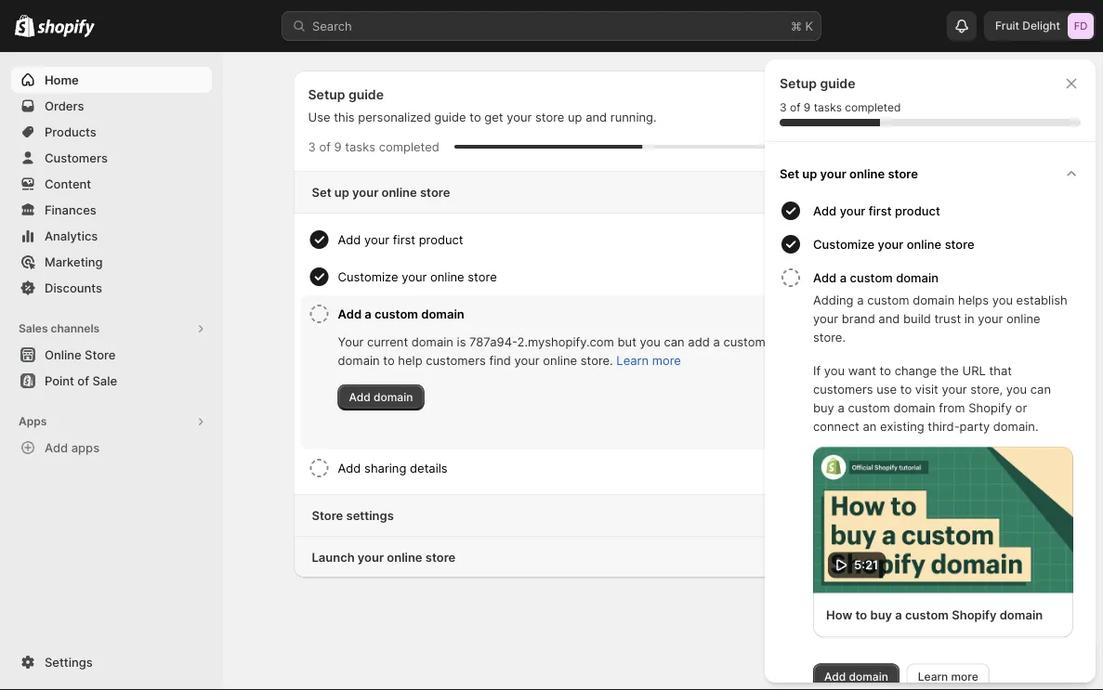 Task type: describe. For each thing, give the bounding box(es) containing it.
0 vertical spatial learn
[[617, 353, 649, 368]]

1 vertical spatial learn more link
[[907, 664, 990, 690]]

you inside adding a custom domain helps you establish your brand and build trust in your online store.
[[993, 293, 1014, 307]]

if you want to change the url that customers use to visit your store, you can buy a custom domain from shopify or connect an existing third-party domain.
[[814, 364, 1052, 434]]

shopify image
[[37, 19, 95, 38]]

party
[[960, 419, 990, 434]]

custom inside if you want to change the url that customers use to visit your store, you can buy a custom domain from shopify or connect an existing third-party domain.
[[849, 401, 891, 415]]

set for set up your online store dropdown button
[[312, 185, 332, 199]]

use
[[308, 110, 331, 124]]

sharing
[[365, 461, 407, 476]]

discounts link
[[11, 275, 212, 301]]

existing
[[881, 419, 925, 434]]

fruit delight image
[[1068, 13, 1094, 39]]

guide for setup guide use this personalized guide to get your store up and running.
[[349, 87, 384, 103]]

add apps button
[[11, 435, 212, 461]]

finances
[[45, 203, 97, 217]]

and inside adding a custom domain helps you establish your brand and build trust in your online store.
[[879, 312, 900, 326]]

customize your online store button
[[338, 259, 1019, 296]]

guide for setup guide
[[821, 76, 856, 92]]

adding a custom domain helps you establish your brand and build trust in your online store.
[[814, 293, 1068, 345]]

content
[[45, 177, 91, 191]]

customers
[[45, 151, 108, 165]]

apps
[[71, 441, 100, 455]]

787a94-
[[470, 335, 518, 349]]

store,
[[971, 382, 1004, 397]]

adding
[[814, 293, 854, 307]]

settings link
[[11, 650, 212, 676]]

you right if
[[825, 364, 845, 378]]

how to buy a custom shopify domain
[[827, 609, 1044, 623]]

add a custom domain button
[[338, 296, 781, 333]]

1 vertical spatial 3 of 9 tasks completed
[[308, 139, 440, 154]]

that
[[990, 364, 1013, 378]]

1 horizontal spatial of
[[319, 139, 331, 154]]

3 of 9 tasks completed inside setup guide dialog
[[780, 101, 902, 114]]

can inside if you want to change the url that customers use to visit your store, you can buy a custom domain from shopify or connect an existing third-party domain.
[[1031, 382, 1052, 397]]

of inside point of sale link
[[77, 374, 89, 388]]

apps button
[[11, 409, 212, 435]]

finances link
[[11, 197, 212, 223]]

add your first product for add your first product button at the top right
[[814, 204, 941, 218]]

marketing
[[45, 255, 103, 269]]

want
[[849, 364, 877, 378]]

personalized
[[358, 110, 431, 124]]

establish
[[1017, 293, 1068, 307]]

an
[[863, 419, 877, 434]]

customize your online store button
[[814, 228, 1089, 261]]

add sharing details
[[338, 461, 448, 476]]

build
[[904, 312, 932, 326]]

orders link
[[11, 93, 212, 119]]

up for set up your online store button
[[803, 166, 818, 181]]

buy inside if you want to change the url that customers use to visit your store, you can buy a custom domain from shopify or connect an existing third-party domain.
[[814, 401, 835, 415]]

online up "is"
[[430, 270, 465, 284]]

a inside dropdown button
[[365, 307, 372, 321]]

or
[[1016, 401, 1028, 415]]

0 vertical spatial learn more
[[617, 353, 682, 368]]

products
[[45, 125, 97, 139]]

in
[[965, 312, 975, 326]]

set up your online store for add your first product dropdown button
[[312, 185, 450, 199]]

9 inside setup guide dialog
[[804, 101, 811, 114]]

2.myshopify.com
[[517, 335, 615, 349]]

marketing link
[[11, 249, 212, 275]]

custom inside adding a custom domain helps you establish your brand and build trust in your online store.
[[868, 293, 910, 307]]

find
[[490, 353, 511, 368]]

settings
[[45, 656, 93, 670]]

tasks inside setup guide dialog
[[814, 101, 842, 114]]

add sharing details button
[[338, 450, 1019, 487]]

⌘ k
[[791, 19, 814, 33]]

your current domain is 787a94-2.myshopify.com but you can add a custom domain to help customers find your online store.
[[338, 335, 766, 368]]

url
[[963, 364, 986, 378]]

content link
[[11, 171, 212, 197]]

launch your online store
[[312, 550, 456, 565]]

product for add your first product dropdown button
[[419, 232, 464, 247]]

set up your online store button
[[293, 172, 1034, 213]]

settings
[[346, 509, 394, 523]]

apps
[[19, 415, 47, 429]]

store down details
[[426, 550, 456, 565]]

customize for add your first product button at the top right
[[814, 237, 875, 252]]

to inside your current domain is 787a94-2.myshopify.com but you can add a custom domain to help customers find your online store.
[[383, 353, 395, 368]]

add inside dropdown button
[[338, 461, 361, 476]]

mark add sharing details as done image
[[308, 457, 331, 480]]

online inside your current domain is 787a94-2.myshopify.com but you can add a custom domain to help customers find your online store.
[[543, 353, 578, 368]]

connect
[[814, 419, 860, 434]]

of inside setup guide dialog
[[790, 101, 801, 114]]

a inside adding a custom domain helps you establish your brand and build trust in your online store.
[[858, 293, 864, 307]]

online down personalized
[[382, 185, 417, 199]]

first for add your first product button at the top right
[[869, 204, 892, 218]]

sales channels
[[19, 322, 100, 336]]

setup guide
[[780, 76, 856, 92]]

add apps
[[45, 441, 100, 455]]

online
[[45, 348, 81, 362]]

a inside button
[[840, 271, 847, 285]]

store settings
[[312, 509, 394, 523]]

customize your online store for add your first product button at the top right
[[814, 237, 975, 252]]

add inside button
[[45, 441, 68, 455]]

online store button
[[0, 342, 223, 368]]

you up or
[[1007, 382, 1028, 397]]

a right how
[[896, 609, 903, 623]]

online store link
[[11, 342, 212, 368]]

customers link
[[11, 145, 212, 171]]

0 vertical spatial add domain
[[349, 391, 413, 404]]

customize your online store for add your first product dropdown button
[[338, 270, 497, 284]]

add a custom domain element containing your current domain is 787a94-2.myshopify.com but you can add a custom domain to help customers find your online store.
[[338, 333, 781, 411]]

domain inside adding a custom domain helps you establish your brand and build trust in your online store.
[[913, 293, 955, 307]]

use
[[877, 382, 897, 397]]

sales
[[19, 322, 48, 336]]

store inside setup guide use this personalized guide to get your store up and running.
[[536, 110, 565, 124]]

set for set up your online store button
[[780, 166, 800, 181]]

add your first product button
[[338, 221, 1019, 259]]

add a custom domain element inside setup guide dialog
[[776, 291, 1089, 690]]

details
[[410, 461, 448, 476]]

completed inside setup guide dialog
[[846, 101, 902, 114]]

up for set up your online store dropdown button
[[335, 185, 349, 199]]

fruit
[[996, 19, 1020, 33]]

is
[[457, 335, 466, 349]]

setup for setup guide use this personalized guide to get your store up and running.
[[308, 87, 345, 103]]

store up 787a94-
[[468, 270, 497, 284]]

store up add a custom domain button
[[945, 237, 975, 252]]

product for add your first product button at the top right
[[896, 204, 941, 218]]

5:21 button
[[814, 447, 1074, 594]]

point of sale button
[[0, 368, 223, 394]]

search
[[312, 19, 352, 33]]

if
[[814, 364, 821, 378]]

add your first product for add your first product dropdown button
[[338, 232, 464, 247]]

5:21
[[855, 558, 879, 573]]

mark add a custom domain as done image
[[780, 267, 802, 289]]

delight
[[1023, 19, 1061, 33]]

add domain link inside setup guide dialog
[[814, 664, 900, 690]]



Task type: locate. For each thing, give the bounding box(es) containing it.
how
[[827, 609, 853, 623]]

0 horizontal spatial add your first product
[[338, 232, 464, 247]]

store right get
[[536, 110, 565, 124]]

custom inside your current domain is 787a94-2.myshopify.com but you can add a custom domain to help customers find your online store.
[[724, 335, 766, 349]]

guide
[[821, 76, 856, 92], [349, 87, 384, 103], [435, 110, 466, 124]]

customers inside your current domain is 787a94-2.myshopify.com but you can add a custom domain to help customers find your online store.
[[426, 353, 486, 368]]

add a custom domain element containing adding a custom domain helps you establish your brand and build trust in your online store.
[[776, 291, 1089, 690]]

add domain down help on the bottom left
[[349, 391, 413, 404]]

setup inside dialog
[[780, 76, 817, 92]]

1 horizontal spatial add domain link
[[814, 664, 900, 690]]

to right how
[[856, 609, 868, 623]]

0 horizontal spatial first
[[393, 232, 416, 247]]

1 vertical spatial first
[[393, 232, 416, 247]]

to up "use"
[[880, 364, 892, 378]]

a up connect
[[838, 401, 845, 415]]

learn down but
[[617, 353, 649, 368]]

fruit delight
[[996, 19, 1061, 33]]

from
[[939, 401, 966, 415]]

0 horizontal spatial learn more
[[617, 353, 682, 368]]

online up add your first product button at the top right
[[850, 166, 885, 181]]

point of sale link
[[11, 368, 212, 394]]

you inside your current domain is 787a94-2.myshopify.com but you can add a custom domain to help customers find your online store.
[[640, 335, 661, 349]]

0 horizontal spatial store.
[[581, 353, 613, 368]]

2 horizontal spatial of
[[790, 101, 801, 114]]

customers down "is"
[[426, 353, 486, 368]]

set up your online store for add your first product button at the top right
[[780, 166, 919, 181]]

0 horizontal spatial learn
[[617, 353, 649, 368]]

store. inside adding a custom domain helps you establish your brand and build trust in your online store.
[[814, 330, 846, 345]]

running.
[[611, 110, 657, 124]]

2 horizontal spatial guide
[[821, 76, 856, 92]]

customize your online store up current
[[338, 270, 497, 284]]

setup for setup guide
[[780, 76, 817, 92]]

of
[[790, 101, 801, 114], [319, 139, 331, 154], [77, 374, 89, 388]]

add a custom domain button
[[814, 261, 1089, 291]]

and left build
[[879, 312, 900, 326]]

0 horizontal spatial set up your online store
[[312, 185, 450, 199]]

1 horizontal spatial 3
[[780, 101, 787, 114]]

1 horizontal spatial completed
[[846, 101, 902, 114]]

1 vertical spatial store
[[312, 509, 343, 523]]

tasks down this
[[345, 139, 376, 154]]

0 horizontal spatial customize
[[338, 270, 398, 284]]

0 horizontal spatial up
[[335, 185, 349, 199]]

product
[[896, 204, 941, 218], [419, 232, 464, 247]]

more inside learn more link
[[952, 670, 979, 684]]

completed down personalized
[[379, 139, 440, 154]]

add domain link
[[338, 385, 424, 411], [814, 664, 900, 690]]

1 vertical spatial buy
[[871, 609, 893, 623]]

first for add your first product dropdown button
[[393, 232, 416, 247]]

set up your online store
[[780, 166, 919, 181], [312, 185, 450, 199]]

custom up 'brand'
[[850, 271, 893, 285]]

store down personalized
[[420, 185, 450, 199]]

a
[[840, 271, 847, 285], [858, 293, 864, 307], [365, 307, 372, 321], [714, 335, 720, 349], [838, 401, 845, 415], [896, 609, 903, 623]]

1 horizontal spatial add domain
[[825, 670, 889, 684]]

0 vertical spatial and
[[586, 110, 607, 124]]

1 horizontal spatial customize
[[814, 237, 875, 252]]

customers inside if you want to change the url that customers use to visit your store, you can buy a custom domain from shopify or connect an existing third-party domain.
[[814, 382, 874, 397]]

1 horizontal spatial learn
[[919, 670, 949, 684]]

1 horizontal spatial product
[[896, 204, 941, 218]]

store
[[536, 110, 565, 124], [888, 166, 919, 181], [420, 185, 450, 199], [945, 237, 975, 252], [468, 270, 497, 284], [426, 550, 456, 565]]

custom up current
[[375, 307, 418, 321]]

1 horizontal spatial customize your online store
[[814, 237, 975, 252]]

1 vertical spatial product
[[419, 232, 464, 247]]

0 vertical spatial more
[[652, 353, 682, 368]]

add a custom domain for add a custom domain dropdown button
[[338, 307, 465, 321]]

add
[[688, 335, 710, 349]]

your inside your current domain is 787a94-2.myshopify.com but you can add a custom domain to help customers find your online store.
[[515, 353, 540, 368]]

domain.
[[994, 419, 1039, 434]]

set inside dropdown button
[[312, 185, 332, 199]]

launch your online store button
[[293, 537, 1034, 578]]

add a custom domain for add a custom domain button
[[814, 271, 939, 285]]

1 horizontal spatial guide
[[435, 110, 466, 124]]

tasks
[[814, 101, 842, 114], [345, 139, 376, 154]]

0 vertical spatial learn more link
[[617, 353, 682, 368]]

3 inside setup guide dialog
[[780, 101, 787, 114]]

and left running.
[[586, 110, 607, 124]]

the
[[941, 364, 959, 378]]

1 horizontal spatial add a custom domain
[[814, 271, 939, 285]]

your inside setup guide use this personalized guide to get your store up and running.
[[507, 110, 532, 124]]

point of sale
[[45, 374, 117, 388]]

⌘
[[791, 19, 802, 33]]

a inside your current domain is 787a94-2.myshopify.com but you can add a custom domain to help customers find your online store.
[[714, 335, 720, 349]]

1 horizontal spatial and
[[879, 312, 900, 326]]

0 vertical spatial completed
[[846, 101, 902, 114]]

of down use
[[319, 139, 331, 154]]

0 horizontal spatial store
[[85, 348, 116, 362]]

sale
[[92, 374, 117, 388]]

you right but
[[640, 335, 661, 349]]

and inside setup guide use this personalized guide to get your store up and running.
[[586, 110, 607, 124]]

tasks down setup guide on the top
[[814, 101, 842, 114]]

set inside button
[[780, 166, 800, 181]]

shopify inside if you want to change the url that customers use to visit your store, you can buy a custom domain from shopify or connect an existing third-party domain.
[[969, 401, 1013, 415]]

store inside button
[[85, 348, 116, 362]]

home
[[45, 73, 79, 87]]

learn more down but
[[617, 353, 682, 368]]

guide inside dialog
[[821, 76, 856, 92]]

1 vertical spatial customize your online store
[[338, 270, 497, 284]]

orders
[[45, 99, 84, 113]]

1 horizontal spatial first
[[869, 204, 892, 218]]

1 horizontal spatial buy
[[871, 609, 893, 623]]

9 down this
[[334, 139, 342, 154]]

1 vertical spatial customers
[[814, 382, 874, 397]]

your
[[507, 110, 532, 124], [821, 166, 847, 181], [352, 185, 379, 199], [840, 204, 866, 218], [365, 232, 390, 247], [878, 237, 904, 252], [402, 270, 427, 284], [814, 312, 839, 326], [978, 312, 1004, 326], [515, 353, 540, 368], [942, 382, 968, 397], [358, 550, 384, 565]]

3 of 9 tasks completed down personalized
[[308, 139, 440, 154]]

add domain down how
[[825, 670, 889, 684]]

visit
[[916, 382, 939, 397]]

can up 'domain.'
[[1031, 382, 1052, 397]]

0 vertical spatial add a custom domain
[[814, 271, 939, 285]]

channels
[[51, 322, 100, 336]]

a up 'brand'
[[858, 293, 864, 307]]

0 horizontal spatial guide
[[349, 87, 384, 103]]

0 vertical spatial set up your online store
[[780, 166, 919, 181]]

1 horizontal spatial store.
[[814, 330, 846, 345]]

9 down setup guide on the top
[[804, 101, 811, 114]]

1 vertical spatial add domain link
[[814, 664, 900, 690]]

up inside set up your online store button
[[803, 166, 818, 181]]

store up launch
[[312, 509, 343, 523]]

1 vertical spatial set
[[312, 185, 332, 199]]

set up your online store inside dropdown button
[[312, 185, 450, 199]]

buy up connect
[[814, 401, 835, 415]]

your
[[338, 335, 364, 349]]

learn down how to buy a custom shopify domain
[[919, 670, 949, 684]]

domain inside if you want to change the url that customers use to visit your store, you can buy a custom domain from shopify or connect an existing third-party domain.
[[894, 401, 936, 415]]

first inside button
[[869, 204, 892, 218]]

up inside set up your online store dropdown button
[[335, 185, 349, 199]]

add domain link down help on the bottom left
[[338, 385, 424, 411]]

add your first product inside button
[[814, 204, 941, 218]]

0 horizontal spatial learn more link
[[617, 353, 682, 368]]

customize for add your first product dropdown button
[[338, 270, 398, 284]]

store settings button
[[293, 496, 1034, 537]]

1 vertical spatial 9
[[334, 139, 342, 154]]

up down setup guide on the top
[[803, 166, 818, 181]]

more
[[652, 353, 682, 368], [952, 670, 979, 684]]

0 vertical spatial add domain link
[[338, 385, 424, 411]]

learn more
[[617, 353, 682, 368], [919, 670, 979, 684]]

launch
[[312, 550, 355, 565]]

first inside dropdown button
[[393, 232, 416, 247]]

1 horizontal spatial customers
[[814, 382, 874, 397]]

0 vertical spatial customize
[[814, 237, 875, 252]]

0 vertical spatial buy
[[814, 401, 835, 415]]

1 vertical spatial of
[[319, 139, 331, 154]]

of down setup guide on the top
[[790, 101, 801, 114]]

store
[[85, 348, 116, 362], [312, 509, 343, 523]]

learn more down how to buy a custom shopify domain
[[919, 670, 979, 684]]

3 down setup guide on the top
[[780, 101, 787, 114]]

up left running.
[[568, 110, 583, 124]]

custom inside dropdown button
[[375, 307, 418, 321]]

third-
[[928, 419, 960, 434]]

0 vertical spatial shopify
[[969, 401, 1013, 415]]

1 vertical spatial can
[[1031, 382, 1052, 397]]

1 horizontal spatial set up your online store
[[780, 166, 919, 181]]

2 vertical spatial of
[[77, 374, 89, 388]]

learn more inside setup guide dialog
[[919, 670, 979, 684]]

0 horizontal spatial set
[[312, 185, 332, 199]]

1 vertical spatial store.
[[581, 353, 613, 368]]

mark add a custom domain as done image
[[308, 303, 331, 325]]

online down 2.myshopify.com
[[543, 353, 578, 368]]

1 horizontal spatial set
[[780, 166, 800, 181]]

0 horizontal spatial more
[[652, 353, 682, 368]]

1 horizontal spatial up
[[568, 110, 583, 124]]

but
[[618, 335, 637, 349]]

home link
[[11, 67, 212, 93]]

setup guide dialog
[[765, 60, 1096, 691]]

1 horizontal spatial learn more
[[919, 670, 979, 684]]

help
[[398, 353, 423, 368]]

you right the helps
[[993, 293, 1014, 307]]

1 vertical spatial more
[[952, 670, 979, 684]]

can inside your current domain is 787a94-2.myshopify.com but you can add a custom domain to help customers find your online store.
[[664, 335, 685, 349]]

custom inside button
[[850, 271, 893, 285]]

online up add a custom domain button
[[907, 237, 942, 252]]

k
[[806, 19, 814, 33]]

domain inside button
[[897, 271, 939, 285]]

0 vertical spatial customize your online store
[[814, 237, 975, 252]]

more down how to buy a custom shopify domain
[[952, 670, 979, 684]]

trust
[[935, 312, 962, 326]]

customers down 'want' at the right bottom of page
[[814, 382, 874, 397]]

store up add your first product button at the top right
[[888, 166, 919, 181]]

buy right how
[[871, 609, 893, 623]]

0 vertical spatial set
[[780, 166, 800, 181]]

domain inside dropdown button
[[421, 307, 465, 321]]

1 horizontal spatial learn more link
[[907, 664, 990, 690]]

a inside if you want to change the url that customers use to visit your store, you can buy a custom domain from shopify or connect an existing third-party domain.
[[838, 401, 845, 415]]

product inside add your first product button
[[896, 204, 941, 218]]

store. down 2.myshopify.com
[[581, 353, 613, 368]]

3
[[780, 101, 787, 114], [308, 139, 316, 154]]

0 vertical spatial 3
[[780, 101, 787, 114]]

2 horizontal spatial up
[[803, 166, 818, 181]]

can
[[664, 335, 685, 349], [1031, 382, 1052, 397]]

add a custom domain up 'brand'
[[814, 271, 939, 285]]

first
[[869, 204, 892, 218], [393, 232, 416, 247]]

customize your online store up add a custom domain button
[[814, 237, 975, 252]]

1 vertical spatial add your first product
[[338, 232, 464, 247]]

3 down use
[[308, 139, 316, 154]]

1 vertical spatial shopify
[[952, 609, 997, 623]]

customize inside dropdown button
[[338, 270, 398, 284]]

store inside dropdown button
[[312, 509, 343, 523]]

set up your online store button
[[773, 153, 1089, 194]]

customize your online store
[[814, 237, 975, 252], [338, 270, 497, 284]]

0 horizontal spatial 9
[[334, 139, 342, 154]]

of left sale
[[77, 374, 89, 388]]

you
[[993, 293, 1014, 307], [640, 335, 661, 349], [825, 364, 845, 378], [1007, 382, 1028, 397]]

0 vertical spatial up
[[568, 110, 583, 124]]

a right add
[[714, 335, 720, 349]]

custom up an
[[849, 401, 891, 415]]

online inside adding a custom domain helps you establish your brand and build trust in your online store.
[[1007, 312, 1041, 326]]

analytics link
[[11, 223, 212, 249]]

shopify
[[969, 401, 1013, 415], [952, 609, 997, 623]]

your inside if you want to change the url that customers use to visit your store, you can buy a custom domain from shopify or connect an existing third-party domain.
[[942, 382, 968, 397]]

0 horizontal spatial add domain link
[[338, 385, 424, 411]]

helps
[[959, 293, 989, 307]]

customize your online store inside dropdown button
[[338, 270, 497, 284]]

learn inside setup guide dialog
[[919, 670, 949, 684]]

customize your online store inside button
[[814, 237, 975, 252]]

store.
[[814, 330, 846, 345], [581, 353, 613, 368]]

up inside setup guide use this personalized guide to get your store up and running.
[[568, 110, 583, 124]]

1 vertical spatial add a custom domain
[[338, 307, 465, 321]]

to inside setup guide use this personalized guide to get your store up and running.
[[470, 110, 481, 124]]

a up current
[[365, 307, 372, 321]]

online down settings
[[387, 550, 423, 565]]

setup up use
[[308, 87, 345, 103]]

add your first product button
[[814, 194, 1089, 228]]

store. down 'brand'
[[814, 330, 846, 345]]

1 vertical spatial 3
[[308, 139, 316, 154]]

0 horizontal spatial 3 of 9 tasks completed
[[308, 139, 440, 154]]

0 horizontal spatial completed
[[379, 139, 440, 154]]

get
[[485, 110, 504, 124]]

domain
[[897, 271, 939, 285], [913, 293, 955, 307], [421, 307, 465, 321], [412, 335, 454, 349], [338, 353, 380, 368], [374, 391, 413, 404], [894, 401, 936, 415], [1000, 609, 1044, 623], [849, 670, 889, 684]]

customize up adding
[[814, 237, 875, 252]]

to down current
[[383, 353, 395, 368]]

1 vertical spatial up
[[803, 166, 818, 181]]

0 horizontal spatial add a custom domain
[[338, 307, 465, 321]]

learn more link down how to buy a custom shopify domain
[[907, 664, 990, 690]]

0 vertical spatial first
[[869, 204, 892, 218]]

0 horizontal spatial of
[[77, 374, 89, 388]]

add a custom domain element
[[776, 291, 1089, 690], [338, 333, 781, 411]]

custom right add
[[724, 335, 766, 349]]

this
[[334, 110, 355, 124]]

product inside add your first product dropdown button
[[419, 232, 464, 247]]

0 vertical spatial of
[[790, 101, 801, 114]]

0 horizontal spatial tasks
[[345, 139, 376, 154]]

0 vertical spatial 3 of 9 tasks completed
[[780, 101, 902, 114]]

online down establish
[[1007, 312, 1041, 326]]

0 horizontal spatial 3
[[308, 139, 316, 154]]

setup inside setup guide use this personalized guide to get your store up and running.
[[308, 87, 345, 103]]

can left add
[[664, 335, 685, 349]]

1 vertical spatial learn
[[919, 670, 949, 684]]

setup guide use this personalized guide to get your store up and running.
[[308, 87, 657, 124]]

add
[[814, 204, 837, 218], [338, 232, 361, 247], [814, 271, 837, 285], [338, 307, 362, 321], [349, 391, 371, 404], [45, 441, 68, 455], [338, 461, 361, 476], [825, 670, 846, 684]]

add domain link down how
[[814, 664, 900, 690]]

1 vertical spatial and
[[879, 312, 900, 326]]

add a custom domain inside add a custom domain button
[[814, 271, 939, 285]]

learn more link down but
[[617, 353, 682, 368]]

1 horizontal spatial can
[[1031, 382, 1052, 397]]

brand
[[842, 312, 876, 326]]

customize up your
[[338, 270, 398, 284]]

products link
[[11, 119, 212, 145]]

custom right how
[[906, 609, 949, 623]]

set up your online store inside button
[[780, 166, 919, 181]]

add a custom domain inside add a custom domain dropdown button
[[338, 307, 465, 321]]

customize inside button
[[814, 237, 875, 252]]

completed
[[846, 101, 902, 114], [379, 139, 440, 154]]

completed down setup guide on the top
[[846, 101, 902, 114]]

store. inside your current domain is 787a94-2.myshopify.com but you can add a custom domain to help customers find your online store.
[[581, 353, 613, 368]]

learn more link
[[617, 353, 682, 368], [907, 664, 990, 690]]

online store
[[45, 348, 116, 362]]

setup down the ⌘
[[780, 76, 817, 92]]

0 horizontal spatial setup
[[308, 87, 345, 103]]

sales channels button
[[11, 316, 212, 342]]

store up sale
[[85, 348, 116, 362]]

up down this
[[335, 185, 349, 199]]

0 horizontal spatial add domain
[[349, 391, 413, 404]]

change
[[895, 364, 937, 378]]

1 vertical spatial completed
[[379, 139, 440, 154]]

to left get
[[470, 110, 481, 124]]

0 horizontal spatial and
[[586, 110, 607, 124]]

point
[[45, 374, 74, 388]]

add domain inside setup guide dialog
[[825, 670, 889, 684]]

a up adding
[[840, 271, 847, 285]]

add a custom domain up current
[[338, 307, 465, 321]]

0 horizontal spatial customers
[[426, 353, 486, 368]]

more down customize your online store dropdown button
[[652, 353, 682, 368]]

1 vertical spatial tasks
[[345, 139, 376, 154]]

0 vertical spatial customers
[[426, 353, 486, 368]]

0 vertical spatial add your first product
[[814, 204, 941, 218]]

3 of 9 tasks completed down setup guide on the top
[[780, 101, 902, 114]]

shopify image
[[15, 15, 35, 37]]

custom up build
[[868, 293, 910, 307]]

0 vertical spatial store.
[[814, 330, 846, 345]]

1 horizontal spatial setup
[[780, 76, 817, 92]]

1 horizontal spatial tasks
[[814, 101, 842, 114]]

to right "use"
[[901, 382, 912, 397]]

and
[[586, 110, 607, 124], [879, 312, 900, 326]]

0 horizontal spatial buy
[[814, 401, 835, 415]]

add your first product inside dropdown button
[[338, 232, 464, 247]]

analytics
[[45, 229, 98, 243]]

2 vertical spatial up
[[335, 185, 349, 199]]



Task type: vqa. For each thing, say whether or not it's contained in the screenshot.
the leftmost gift
no



